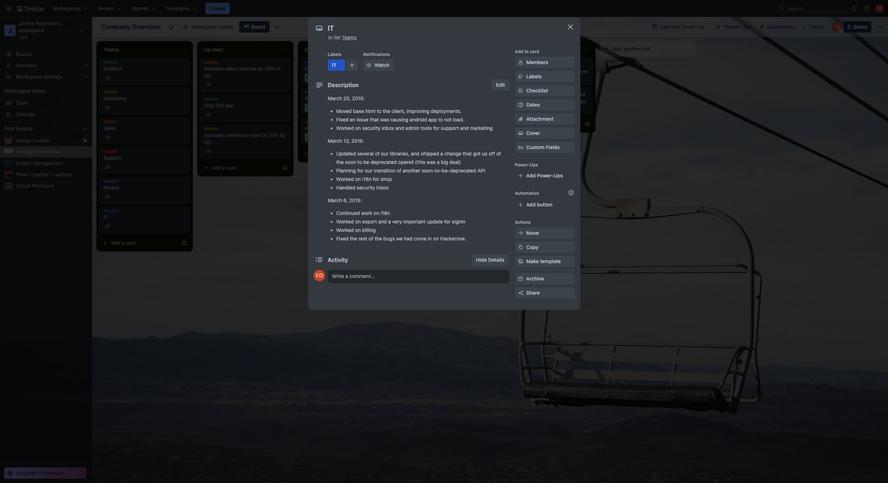 Task type: locate. For each thing, give the bounding box(es) containing it.
sm image inside "cover" link
[[517, 130, 524, 137]]

power-ups button
[[711, 21, 755, 33]]

color: blue, title: "it" element
[[328, 60, 345, 71], [305, 61, 319, 66], [104, 210, 118, 215]]

0 vertical spatial color: green, title: "product" element
[[104, 61, 120, 66]]

0 vertical spatial workspace
[[191, 24, 217, 30]]

marketing for increase
[[204, 128, 225, 133]]

2 fixed from the top
[[336, 236, 349, 242]]

libraries,
[[390, 151, 410, 157]]

marketing inside marketing marketing
[[104, 91, 124, 96]]

fixed inside continued work on i18n worked on export and a very important update for signin worked on billing fixed the rest of the bugs we had come in on hackerone.
[[336, 236, 349, 242]]

color: yellow, title: "marketing" element for increase conversion rate by 20% by q3
[[204, 128, 225, 133]]

i18n inside continued work on i18n worked on export and a very important update for signin worked on billing fixed the rest of the bugs we had come in on hackerone.
[[381, 210, 390, 216]]

deprecated down deal)
[[450, 168, 476, 174]]

labels
[[328, 52, 342, 57], [526, 73, 542, 79]]

bravo up design!
[[506, 91, 520, 97]]

members link down boards at the top left of the page
[[0, 60, 92, 71]]

0 vertical spatial color: orange, title: "sales" element
[[204, 61, 218, 66]]

color: red, title: "support" element down improving
[[406, 121, 422, 126]]

2022 right 17,
[[328, 105, 339, 110]]

marketing inside product marketing brand guidelines
[[321, 91, 341, 96]]

color: green, title: "product" element
[[104, 61, 120, 66], [305, 91, 321, 96], [204, 98, 221, 103]]

product inside product product
[[104, 61, 120, 66]]

inbox inside moved base.html to the client, improving deployments. fixed an issue that was causing android app to not load. worked on security inbox and admin tools for support and marketing
[[382, 125, 394, 131]]

sm image inside labels 'link'
[[517, 73, 524, 80]]

add a card button down increase conversion rate by 20% by q3 link
[[200, 162, 279, 174]]

1 horizontal spatial list
[[643, 46, 650, 52]]

workspace up table
[[4, 88, 31, 94]]

in down customer
[[527, 76, 531, 82]]

automation inside automation "button"
[[767, 24, 794, 30]]

of inside continued work on i18n worked on export and a very important update for signin worked on billing fixed the rest of the bugs we had come in on hackerone.
[[369, 236, 373, 242]]

2022 inside "checkbox"
[[330, 135, 341, 140]]

workspace
[[18, 27, 44, 33]]

project
[[16, 160, 32, 166]]

to left be
[[358, 159, 362, 165]]

0 vertical spatial overview
[[132, 23, 161, 31]]

1 vertical spatial calendar
[[16, 111, 36, 117]]

0 vertical spatial deprecated
[[371, 159, 397, 165]]

oct for brand
[[314, 105, 321, 110]]

0 vertical spatial calendar
[[660, 24, 681, 30]]

increase for increase conversion rate by 20% by q3
[[204, 132, 224, 138]]

0 vertical spatial increase
[[204, 66, 224, 72]]

christina overa (christinaovera) image
[[876, 4, 884, 13], [832, 22, 842, 32]]

product product
[[104, 61, 122, 72]]

0 horizontal spatial color: green, title: "product" element
[[104, 61, 120, 66]]

develop
[[305, 66, 324, 72]]

2022 for brand
[[328, 105, 339, 110]]

2 oct from the top
[[314, 105, 321, 110]]

1 horizontal spatial labels
[[526, 73, 542, 79]]

sm image
[[517, 59, 524, 66], [365, 62, 373, 69], [517, 73, 524, 80], [517, 130, 524, 137], [517, 244, 524, 251], [517, 276, 524, 283]]

0 vertical spatial fixed
[[336, 117, 349, 123]]

20%
[[269, 132, 279, 138]]

0 horizontal spatial power-ups
[[515, 162, 538, 168]]

overview left star or unstar board icon
[[132, 23, 161, 31]]

0 vertical spatial automation
[[767, 24, 794, 30]]

signin
[[452, 219, 466, 225]]

1 horizontal spatial company
[[101, 23, 131, 31]]

marketing inside marketing increase conversion rate by 20% by q3
[[204, 128, 225, 133]]

card for add a card button related to sales
[[125, 240, 136, 246]]

0 horizontal spatial ups
[[530, 162, 538, 168]]

0 vertical spatial q3
[[204, 73, 211, 79]]

0 horizontal spatial app
[[225, 102, 234, 109]]

sm image for archive
[[517, 276, 524, 283]]

oct left 18,
[[314, 75, 321, 81]]

2 worked from the top
[[336, 176, 354, 182]]

on down issue
[[355, 125, 361, 131]]

0 vertical spatial color: red, title: "support" element
[[406, 121, 422, 126]]

1 horizontal spatial color: green, title: "product" element
[[204, 98, 221, 103]]

workspace for workspace views
[[4, 88, 31, 94]]

0 vertical spatial inbox
[[382, 125, 394, 131]]

add a card button down it link on the left top
[[99, 238, 179, 249]]

1 vertical spatial security
[[357, 185, 375, 191]]

company right workspace navigation collapse icon
[[101, 23, 131, 31]]

increase left 'conversion'
[[204, 132, 224, 138]]

board link
[[239, 21, 269, 33]]

make template link
[[515, 256, 575, 267]]

to right upgrade
[[38, 471, 42, 477]]

color: blue, title: "it" element up oct 18, 2022
[[328, 60, 345, 71]]

sm image for make template
[[517, 258, 524, 265]]

company overview inside text field
[[101, 23, 161, 31]]

increase for increase sales revenue by 30% in q3
[[204, 66, 224, 72]]

to left "tom"
[[521, 61, 525, 67]]

1 horizontal spatial that
[[463, 151, 472, 157]]

creations
[[50, 172, 72, 178]]

1 vertical spatial another
[[403, 168, 420, 174]]

2 horizontal spatial color: green, title: "product" element
[[305, 91, 321, 96]]

1 horizontal spatial power-ups
[[725, 24, 751, 30]]

sm image for labels
[[517, 73, 524, 80]]

2015: for march 6, 2015:
[[349, 198, 362, 204]]

labels down "tom"
[[526, 73, 542, 79]]

0 horizontal spatial color: red, title: "support" element
[[104, 150, 120, 156]]

1 vertical spatial overview
[[39, 149, 60, 155]]

q3 for increase conversion rate by 20% by q3
[[204, 139, 211, 145]]

for left signin
[[444, 219, 451, 225]]

0 horizontal spatial that
[[370, 117, 379, 123]]

deprecated up transition at the top of the page
[[371, 159, 397, 165]]

0 horizontal spatial our
[[365, 168, 373, 174]]

0 horizontal spatial workspace
[[4, 88, 31, 94]]

customer
[[519, 68, 542, 74]]

and
[[506, 98, 515, 104], [396, 125, 404, 131], [460, 125, 469, 131], [411, 151, 420, 157], [378, 219, 387, 225]]

product inside product marketing brand guidelines
[[305, 91, 321, 96]]

ups left automation "button" in the right top of the page
[[742, 24, 751, 30]]

1 vertical spatial sm image
[[517, 230, 524, 237]]

0 horizontal spatial calendar
[[16, 111, 36, 117]]

members link up labels 'link'
[[515, 57, 575, 68]]

card down nov 24, 2022
[[327, 151, 337, 157]]

0 vertical spatial march
[[328, 95, 342, 101]]

copy
[[526, 244, 539, 250]]

automation
[[767, 24, 794, 30], [515, 191, 539, 196]]

color: yellow, title: "marketing" element down product product
[[104, 91, 124, 96]]

and up design!
[[506, 98, 515, 104]]

boards link
[[0, 49, 92, 60]]

1 horizontal spatial automation
[[767, 24, 794, 30]]

0 horizontal spatial another
[[403, 168, 420, 174]]

sm image inside watch button
[[365, 62, 373, 69]]

marketing inside marketing analytics data
[[305, 121, 326, 126]]

0 vertical spatial share button
[[844, 21, 872, 33]]

color: red, title: "support" element for support
[[104, 150, 120, 156]]

for inside bravo to tom for answering the most customer support emails ever received in one day!
[[538, 61, 544, 67]]

deployments.
[[431, 108, 462, 114]]

color: blue, title: "it" element up oct 18, 2022 checkbox
[[305, 61, 319, 66]]

edit button
[[492, 79, 509, 91]]

1 horizontal spatial was
[[427, 159, 436, 165]]

1 horizontal spatial company overview
[[101, 23, 161, 31]]

support
[[543, 68, 561, 74], [406, 121, 422, 126], [104, 150, 120, 156], [104, 155, 122, 161]]

in inside bravo to tom for answering the most customer support emails ever received in one day!
[[527, 76, 531, 82]]

Oct 18, 2022 checkbox
[[305, 74, 341, 82]]

oct
[[314, 75, 321, 81], [314, 105, 321, 110]]

color: yellow, title: "marketing" element left 'conversion'
[[204, 128, 225, 133]]

sm image
[[517, 87, 524, 94], [517, 230, 524, 237], [517, 258, 524, 265]]

on down planning
[[355, 176, 361, 182]]

security right handled on the left
[[357, 185, 375, 191]]

1 vertical spatial fixed
[[336, 236, 349, 242]]

support down improving
[[406, 121, 422, 126]]

card up soon- on the left top
[[428, 151, 438, 157]]

fixed down moved
[[336, 117, 349, 123]]

0 vertical spatial oct
[[314, 75, 321, 81]]

1 oct from the top
[[314, 75, 321, 81]]

power-ups
[[725, 24, 751, 30], [515, 162, 538, 168]]

sm image inside move 'link'
[[517, 230, 524, 237]]

23,
[[423, 105, 429, 110]]

0 vertical spatial christina overa (christinaovera) image
[[876, 4, 884, 13]]

of down openid
[[397, 168, 401, 174]]

guidelines
[[320, 95, 344, 101]]

increase left sales
[[204, 66, 224, 72]]

sm image left copy
[[517, 244, 524, 251]]

0 horizontal spatial company overview
[[16, 149, 60, 155]]

project management
[[16, 160, 63, 166]]

sm image inside checklist link
[[517, 87, 524, 94]]

details
[[488, 257, 504, 263]]

1 vertical spatial was
[[427, 159, 436, 165]]

0 horizontal spatial deprecated
[[371, 159, 397, 165]]

create from template… image
[[282, 165, 288, 171]]

oct for engineering
[[314, 75, 321, 81]]

2 vertical spatial march
[[328, 198, 342, 204]]

support inside bravo to tom for answering the most customer support emails ever received in one day!
[[543, 68, 561, 74]]

card down increase conversion rate by 20% by q3 link
[[226, 165, 237, 171]]

color: red, title: "support" element for update help documentation
[[406, 121, 422, 126]]

to up 'finishing'
[[521, 91, 525, 97]]

increase inside sales increase sales revenue by 30% in q3
[[204, 66, 224, 72]]

share left 'show menu' image
[[854, 24, 867, 30]]

fixed inside moved base.html to the client, improving deployments. fixed an issue that was causing android app to not load. worked on security inbox and admin tools for support and marketing
[[336, 117, 349, 123]]

of right off
[[497, 151, 501, 157]]

updated
[[336, 151, 356, 157]]

marketing up 'oct 17, 2022'
[[321, 91, 341, 96]]

was down shipped
[[427, 159, 436, 165]]

bravo to tom for answering the most customer support emails ever received in one day!
[[506, 61, 589, 82]]

3 march from the top
[[328, 198, 342, 204]]

add a card button for sales
[[99, 238, 179, 249]]

in
[[329, 34, 333, 40], [277, 66, 281, 72], [527, 76, 531, 82], [428, 236, 432, 242]]

add a card down it link on the left top
[[111, 240, 136, 246]]

labels inside 'link'
[[526, 73, 542, 79]]

2 sm image from the top
[[517, 230, 524, 237]]

color: orange, title: "sales" element right the add board icon
[[104, 121, 118, 126]]

people inside people people
[[104, 180, 118, 185]]

starred icon image
[[82, 138, 88, 144]]

checklist link
[[515, 85, 575, 96]]

peterson's
[[35, 20, 61, 26]]

2022 right 18,
[[329, 75, 339, 81]]

1 bravo from the top
[[506, 61, 520, 67]]

by for 30%
[[258, 66, 263, 72]]

security down issue
[[362, 125, 381, 131]]

oct inside checkbox
[[314, 75, 321, 81]]

fixed left rest
[[336, 236, 349, 242]]

deprecated
[[371, 159, 397, 165], [450, 168, 476, 174]]

color: yellow, title: "marketing" element
[[104, 91, 124, 96], [321, 91, 341, 96], [305, 121, 326, 126], [204, 128, 225, 133]]

product for ship ios app
[[204, 98, 221, 103]]

product inside product ship ios app
[[204, 98, 221, 103]]

share button down archive link
[[515, 288, 575, 299]]

2015: right 6,
[[349, 198, 362, 204]]

2 vertical spatial 2015:
[[349, 198, 362, 204]]

add a card button down march 13, 2015:
[[301, 148, 380, 160]]

bravo up most
[[506, 61, 520, 67]]

sm image left make
[[517, 258, 524, 265]]

1 horizontal spatial color: orange, title: "sales" element
[[204, 61, 218, 66]]

sm image right blog
[[365, 62, 373, 69]]

in right 30%
[[277, 66, 281, 72]]

color: yellow, title: "marketing" element up nov
[[305, 121, 326, 126]]

overview inside text field
[[132, 23, 161, 31]]

1 horizontal spatial color: blue, title: "it" element
[[305, 61, 319, 66]]

that inside updated several of our libraries, and shipped a change that got us off of the soon to be deprecated openid (this was a big deal) planning for our transition of another soon-to-be-deprecated api worked on i18n for shop handled security inbox
[[463, 151, 472, 157]]

color: orange, title: "sales" element for sales
[[104, 121, 118, 126]]

calendar power-up link
[[648, 21, 709, 33]]

teams link
[[342, 34, 357, 40]]

1 vertical spatial labels
[[526, 73, 542, 79]]

0 vertical spatial app
[[225, 102, 234, 109]]

workspace visible button
[[178, 21, 238, 33]]

0 horizontal spatial labels
[[328, 52, 342, 57]]

add inside button
[[613, 46, 622, 52]]

members
[[526, 59, 548, 65], [16, 62, 37, 68]]

1 fixed from the top
[[336, 117, 349, 123]]

of right several
[[375, 151, 380, 157]]

marketing for marketing
[[104, 91, 124, 96]]

sales inside sales sales
[[104, 121, 115, 126]]

0 horizontal spatial color: blue, title: "it" element
[[104, 210, 118, 215]]

share button down 0 notifications icon
[[844, 21, 872, 33]]

1 vertical spatial q3
[[204, 139, 211, 145]]

to inside upgrade to premium link
[[38, 471, 42, 477]]

1 horizontal spatial our
[[381, 151, 389, 157]]

1 horizontal spatial another
[[624, 46, 642, 52]]

1 vertical spatial christina overa (christinaovera) image
[[832, 22, 842, 32]]

sm image for move
[[517, 230, 524, 237]]

and inside continued work on i18n worked on export and a very important update for signin worked on billing fixed the rest of the bugs we had come in on hackerone.
[[378, 219, 387, 225]]

1 march from the top
[[328, 95, 342, 101]]

sales inside sales increase sales revenue by 30% in q3
[[204, 61, 215, 66]]

add a card for sales
[[111, 240, 136, 246]]

share down archive
[[526, 290, 540, 296]]

2 vertical spatial sm image
[[517, 258, 524, 265]]

q3 inside sales increase sales revenue by 30% in q3
[[204, 73, 211, 79]]

1 horizontal spatial deprecated
[[450, 168, 476, 174]]

0 vertical spatial security
[[362, 125, 381, 131]]

pwau
[[16, 172, 30, 178]]

2 vertical spatial color: green, title: "product" element
[[204, 98, 221, 103]]

tom
[[527, 61, 537, 67]]

for inside continued work on i18n worked on export and a very important update for signin worked on billing fixed the rest of the bugs we had come in on hackerone.
[[444, 219, 451, 225]]

sales link
[[104, 125, 186, 132]]

0 horizontal spatial i18n
[[362, 176, 372, 182]]

that inside moved base.html to the client, improving deployments. fixed an issue that was causing android app to not load. worked on security inbox and admin tools for support and marketing
[[370, 117, 379, 123]]

inbox inside updated several of our libraries, and shipped a change that got us off of the soon to be deprecated openid (this was a big deal) planning for our transition of another soon-to-be-deprecated api worked on i18n for shop handled security inbox
[[377, 185, 389, 191]]

1 vertical spatial inbox
[[377, 185, 389, 191]]

0 vertical spatial company
[[101, 23, 131, 31]]

2022 for data
[[330, 135, 341, 140]]

sm image inside make template link
[[517, 258, 524, 265]]

bravo inside bravo to lauren for taking the lead and finishing the new landing page design!
[[506, 91, 520, 97]]

None text field
[[324, 22, 558, 35]]

i18n
[[362, 176, 372, 182], [381, 210, 390, 216]]

1 vertical spatial oct
[[314, 105, 321, 110]]

0 horizontal spatial company
[[16, 149, 37, 155]]

0 vertical spatial power-ups
[[725, 24, 751, 30]]

pet
[[32, 183, 39, 189]]

christina overa (christinaovera) image right the "filters"
[[832, 22, 842, 32]]

ups inside power-ups button
[[742, 24, 751, 30]]

important
[[403, 219, 426, 225]]

sm image inside copy link
[[517, 244, 524, 251]]

fixed
[[336, 117, 349, 123], [336, 236, 349, 242]]

1 vertical spatial company
[[16, 149, 37, 155]]

marketing up sales sales on the top of the page
[[104, 95, 126, 101]]

product for product
[[104, 61, 120, 66]]

1 people from the top
[[104, 180, 118, 185]]

1 vertical spatial color: orange, title: "sales" element
[[104, 121, 118, 126]]

color: orange, title: "sales" element
[[204, 61, 218, 66], [104, 121, 118, 126]]

1 q3 from the top
[[204, 73, 211, 79]]

2 q3 from the top
[[204, 139, 211, 145]]

color: blue, title: "it" element for it
[[104, 210, 118, 215]]

0 vertical spatial bravo
[[506, 61, 520, 67]]

1 vertical spatial list
[[643, 46, 650, 52]]

pwau leather creations link
[[16, 171, 88, 178]]

sm image for members
[[517, 59, 524, 66]]

hackerone.
[[440, 236, 466, 242]]

another inside the add another list button
[[624, 46, 642, 52]]

2 march from the top
[[328, 138, 342, 144]]

0 vertical spatial labels
[[328, 52, 342, 57]]

by inside sales increase sales revenue by 30% in q3
[[258, 66, 263, 72]]

bravo inside bravo to tom for answering the most customer support emails ever received in one day!
[[506, 61, 520, 67]]

members up customer
[[526, 59, 548, 65]]

oct 18, 2022
[[314, 75, 339, 81]]

got
[[473, 151, 481, 157]]

2022 inside checkbox
[[329, 75, 339, 81]]

our left the libraries,
[[381, 151, 389, 157]]

create from template… image
[[584, 121, 590, 127], [383, 151, 389, 157], [484, 151, 489, 157], [182, 240, 187, 246]]

1 vertical spatial that
[[463, 151, 472, 157]]

marketing analytics data
[[305, 121, 338, 131]]

app up the help
[[428, 117, 437, 123]]

1 horizontal spatial app
[[428, 117, 437, 123]]

1 sm image from the top
[[517, 87, 524, 94]]

0 horizontal spatial share
[[526, 290, 540, 296]]

increase
[[204, 66, 224, 72], [204, 132, 224, 138]]

1 horizontal spatial calendar
[[660, 24, 681, 30]]

fields
[[546, 144, 560, 150]]

data
[[327, 125, 338, 131]]

for right tools
[[433, 125, 440, 131]]

add a card down nov 24, 2022 "checkbox"
[[312, 151, 337, 157]]

1 increase from the top
[[204, 66, 224, 72]]

in right come
[[428, 236, 432, 242]]

for
[[538, 61, 544, 67], [544, 91, 550, 97], [433, 125, 440, 131], [357, 168, 364, 174], [373, 176, 379, 182], [444, 219, 451, 225]]

march
[[328, 95, 342, 101], [328, 138, 342, 144], [328, 198, 342, 204]]

color: red, title: "support" element
[[406, 121, 422, 126], [104, 150, 120, 156]]

bravo to tom for answering the most customer support emails ever received in one day! link
[[506, 61, 589, 82]]

1 vertical spatial share button
[[515, 288, 575, 299]]

to inside bravo to lauren for taking the lead and finishing the new landing page design!
[[521, 91, 525, 97]]

Board name text field
[[98, 21, 164, 33]]

boards
[[16, 51, 32, 57]]

labels up it develop engineering blog
[[328, 52, 342, 57]]

the inside updated several of our libraries, and shipped a change that got us off of the soon to be deprecated openid (this was a big deal) planning for our transition of another soon-to-be-deprecated api worked on i18n for shop handled security inbox
[[336, 159, 344, 165]]

filters
[[810, 24, 824, 30]]

increase conversion rate by 20% by q3 link
[[204, 132, 287, 146]]

the left rest
[[350, 236, 357, 242]]

sm image for cover
[[517, 130, 524, 137]]

calendar inside calendar link
[[16, 111, 36, 117]]

color: orange, title: "sales" element left sales
[[204, 61, 218, 66]]

sales
[[204, 61, 215, 66], [104, 121, 115, 126], [104, 125, 116, 131]]

support inside the support support
[[104, 150, 120, 156]]

it for it it
[[104, 210, 108, 215]]

inbox down causing
[[382, 125, 394, 131]]

2022 right 23,
[[431, 105, 441, 110]]

to
[[525, 49, 529, 54], [521, 61, 525, 67], [521, 91, 525, 97], [377, 108, 382, 114], [438, 117, 443, 123], [358, 159, 362, 165], [38, 471, 42, 477]]

2022 right the 24,
[[330, 135, 341, 140]]

emails
[[563, 68, 577, 74]]

calendar power-up
[[660, 24, 705, 30]]

on up rest
[[355, 227, 361, 233]]

bravo
[[506, 61, 520, 67], [506, 91, 520, 97]]

the left client,
[[383, 108, 390, 114]]

in inside continued work on i18n worked on export and a very important update for signin worked on billing fixed the rest of the bugs we had come in on hackerone.
[[428, 236, 432, 242]]

to inside bravo to tom for answering the most customer support emails ever received in one day!
[[521, 61, 525, 67]]

bugs
[[384, 236, 395, 242]]

it inside it it
[[104, 210, 108, 215]]

q3 inside marketing increase conversion rate by 20% by q3
[[204, 139, 211, 145]]

sm image left archive
[[517, 276, 524, 283]]

ups up add power-ups
[[530, 162, 538, 168]]

workspace navigation collapse icon image
[[77, 26, 87, 35]]

workspace inside button
[[191, 24, 217, 30]]

marketing down product product
[[104, 91, 124, 96]]

march for march 13, 2015:
[[328, 138, 342, 144]]

calendar left up
[[660, 24, 681, 30]]

1 horizontal spatial overview
[[132, 23, 161, 31]]

tools
[[421, 125, 432, 131]]

sm image for watch
[[365, 62, 373, 69]]

virtual
[[16, 183, 30, 189]]

color: yellow, title: "marketing" element up 'oct 17, 2022'
[[321, 91, 341, 96]]

the inside moved base.html to the client, improving deployments. fixed an issue that was causing android app to not load. worked on security inbox and admin tools for support and marketing
[[383, 108, 390, 114]]

ups down fields
[[554, 173, 563, 179]]

of
[[375, 151, 380, 157], [497, 151, 501, 157], [397, 168, 401, 174], [369, 236, 373, 242]]

i18n down be
[[362, 176, 372, 182]]

calendar for calendar power-up
[[660, 24, 681, 30]]

the down "lauren"
[[537, 98, 544, 104]]

calendar down table
[[16, 111, 36, 117]]

0 horizontal spatial automation
[[515, 191, 539, 196]]

admin
[[406, 125, 419, 131]]

bravo for and
[[506, 91, 520, 97]]

17,
[[322, 105, 327, 110]]

workspace visible
[[191, 24, 234, 30]]

j link
[[4, 25, 16, 36]]

1 horizontal spatial workspace
[[191, 24, 217, 30]]

2 bravo from the top
[[506, 91, 520, 97]]

inbox down shop
[[377, 185, 389, 191]]

support update help documentation
[[406, 121, 471, 131]]

sm image left "tom"
[[517, 59, 524, 66]]

a inside continued work on i18n worked on export and a very important update for signin worked on billing fixed the rest of the bugs we had come in on hackerone.
[[388, 219, 391, 225]]

2 horizontal spatial color: blue, title: "it" element
[[328, 60, 345, 71]]

and inside bravo to lauren for taking the lead and finishing the new landing page design!
[[506, 98, 515, 104]]

0 vertical spatial 2015:
[[352, 95, 365, 101]]

0 horizontal spatial was
[[380, 117, 389, 123]]

sm image inside archive link
[[517, 276, 524, 283]]

marketing for analytics
[[305, 121, 326, 126]]

0 vertical spatial company overview
[[101, 23, 161, 31]]

1 vertical spatial app
[[428, 117, 437, 123]]

support up day! at right
[[543, 68, 561, 74]]

2015: right 20,
[[352, 95, 365, 101]]

march left 20,
[[328, 95, 342, 101]]

landing
[[557, 98, 573, 104]]

3 sm image from the top
[[517, 258, 524, 265]]

add a card up (this
[[413, 151, 438, 157]]

it inside it develop engineering blog
[[305, 61, 309, 66]]

1 vertical spatial i18n
[[381, 210, 390, 216]]

increase inside marketing increase conversion rate by 20% by q3
[[204, 132, 224, 138]]

oct inside option
[[314, 105, 321, 110]]

2 increase from the top
[[204, 132, 224, 138]]

1 worked from the top
[[336, 125, 354, 131]]

1 vertical spatial color: red, title: "support" element
[[104, 150, 120, 156]]

on inside moved base.html to the client, improving deployments. fixed an issue that was causing android app to not load. worked on security inbox and admin tools for support and marketing
[[355, 125, 361, 131]]

0 vertical spatial sm image
[[517, 87, 524, 94]]

the left bugs
[[375, 236, 382, 242]]

improving
[[407, 108, 430, 114]]

automation down search icon
[[767, 24, 794, 30]]

pwau leather creations
[[16, 172, 72, 178]]



Task type: vqa. For each thing, say whether or not it's contained in the screenshot.
topmost forward image
no



Task type: describe. For each thing, give the bounding box(es) containing it.
people link
[[104, 184, 186, 192]]

ever
[[579, 68, 589, 74]]

color: yellow, title: "marketing" element for marketing
[[104, 91, 124, 96]]

1 vertical spatial color: green, title: "product" element
[[305, 91, 321, 96]]

shop
[[381, 176, 392, 182]]

for inside bravo to lauren for taking the lead and finishing the new landing page design!
[[544, 91, 550, 97]]

1 vertical spatial our
[[365, 168, 373, 174]]

20,
[[344, 95, 351, 101]]

custom fields button
[[515, 144, 575, 151]]

card for add a card button for analytics data
[[327, 151, 337, 157]]

update help documentation link
[[406, 125, 488, 132]]

share for bottom share button
[[526, 290, 540, 296]]

it for it
[[332, 62, 337, 68]]

Nov 24, 2022 checkbox
[[305, 133, 343, 142]]

by right 20%
[[280, 132, 286, 138]]

customize views image
[[273, 23, 280, 31]]

Write a comment text field
[[328, 270, 509, 283]]

to-
[[435, 168, 442, 174]]

security inside updated several of our libraries, and shipped a change that got us off of the soon to be deprecated openid (this was a big deal) planning for our transition of another soon-to-be-deprecated api worked on i18n for shop handled security inbox
[[357, 185, 375, 191]]

0 horizontal spatial members
[[16, 62, 37, 68]]

transition
[[374, 168, 395, 174]]

add a card button for increase conversion rate by 20% by q3
[[200, 162, 279, 174]]

bravo for customer
[[506, 61, 520, 67]]

worked inside updated several of our libraries, and shipped a change that got us off of the soon to be deprecated openid (this was a big deal) planning for our transition of another soon-to-be-deprecated api worked on i18n for shop handled security inbox
[[336, 176, 354, 182]]

ship
[[204, 102, 214, 109]]

for down be
[[357, 168, 364, 174]]

api
[[478, 168, 485, 174]]

marketing link
[[104, 95, 186, 102]]

0 vertical spatial our
[[381, 151, 389, 157]]

q3 for increase sales revenue by 30% in q3
[[204, 73, 211, 79]]

marketing
[[470, 125, 493, 131]]

to left not
[[438, 117, 443, 123]]

to up "tom"
[[525, 49, 529, 54]]

app inside moved base.html to the client, improving deployments. fixed an issue that was causing android app to not load. worked on security inbox and admin tools for support and marketing
[[428, 117, 437, 123]]

one
[[533, 76, 541, 82]]

march 13, 2015:
[[328, 138, 364, 144]]

primary element
[[0, 0, 888, 17]]

us
[[482, 151, 488, 157]]

design!
[[506, 105, 523, 111]]

big
[[441, 159, 448, 165]]

search image
[[779, 6, 785, 11]]

update
[[427, 219, 443, 225]]

project management link
[[16, 160, 88, 167]]

to right base.html
[[377, 108, 382, 114]]

in inside sales increase sales revenue by 30% in q3
[[277, 66, 281, 72]]

christina overa (christinaovera) image
[[314, 270, 325, 282]]

march for march 20, 2015:
[[328, 95, 342, 101]]

engineering
[[325, 66, 352, 72]]

another inside updated several of our libraries, and shipped a change that got us off of the soon to be deprecated openid (this was a big deal) planning for our transition of another soon-to-be-deprecated api worked on i18n for shop handled security inbox
[[403, 168, 420, 174]]

design huddle link
[[16, 137, 79, 144]]

power- inside button
[[725, 24, 742, 30]]

bravo to lauren for taking the lead and finishing the new landing page design!
[[506, 91, 586, 111]]

ups inside add power-ups link
[[554, 173, 563, 179]]

security inside moved base.html to the client, improving deployments. fixed an issue that was causing android app to not load. worked on security inbox and admin tools for support and marketing
[[362, 125, 381, 131]]

Oct 17, 2022 checkbox
[[305, 104, 341, 112]]

it it
[[104, 210, 108, 221]]

sales for increase
[[204, 61, 215, 66]]

it for it develop engineering blog
[[305, 61, 309, 66]]

for left shop
[[373, 176, 379, 182]]

color: green, title: "product" element for product
[[104, 61, 120, 66]]

filters button
[[799, 21, 827, 33]]

soon
[[345, 159, 356, 165]]

color: green, title: "product" element for ship ios app
[[204, 98, 221, 103]]

in left teams
[[329, 34, 333, 40]]

on left the export
[[355, 219, 361, 225]]

game
[[41, 183, 54, 189]]

on right come
[[433, 236, 439, 242]]

18,
[[322, 75, 328, 81]]

close dialog image
[[566, 23, 575, 31]]

2015: for march 13, 2015:
[[351, 138, 364, 144]]

1 horizontal spatial members
[[526, 59, 548, 65]]

continued
[[336, 210, 360, 216]]

open information menu image
[[864, 5, 871, 12]]

add a card up cover
[[514, 121, 539, 127]]

nov
[[314, 135, 321, 140]]

card for add a card button on top of to-
[[428, 151, 438, 157]]

star or unstar board image
[[168, 24, 174, 30]]

color: purple, title: "people" element
[[104, 180, 118, 185]]

march for march 6, 2015:
[[328, 198, 342, 204]]

app inside product ship ios app
[[225, 102, 234, 109]]

0 horizontal spatial christina overa (christinaovera) image
[[832, 22, 842, 32]]

sales sales
[[104, 121, 116, 131]]

add a card button up cover
[[502, 118, 582, 130]]

by for 20%
[[262, 132, 267, 138]]

page
[[575, 98, 586, 104]]

for inside moved base.html to the client, improving deployments. fixed an issue that was causing android app to not load. worked on security inbox and admin tools for support and marketing
[[433, 125, 440, 131]]

board
[[251, 24, 265, 30]]

notifications
[[363, 52, 390, 57]]

brand guidelines link
[[305, 95, 387, 102]]

on right the work
[[374, 210, 379, 216]]

color: blue, title: "it" element for develop
[[305, 61, 319, 66]]

2015: for march 20, 2015:
[[352, 95, 365, 101]]

updated several of our libraries, and shipped a change that got us off of the soon to be deprecated openid (this was a big deal) planning for our transition of another soon-to-be-deprecated api worked on i18n for shop handled security inbox
[[336, 151, 501, 191]]

causing
[[391, 117, 408, 123]]

day!
[[543, 76, 552, 82]]

color: orange, title: "sales" element for increase
[[204, 61, 218, 66]]

color: yellow, title: "marketing" element for analytics data
[[305, 121, 326, 126]]

1 horizontal spatial christina overa (christinaovera) image
[[876, 4, 884, 13]]

add another list
[[613, 46, 650, 52]]

lead
[[576, 91, 585, 97]]

was inside updated several of our libraries, and shipped a change that got us off of the soon to be deprecated openid (this was a big deal) planning for our transition of another soon-to-be-deprecated api worked on i18n for shop handled security inbox
[[427, 159, 436, 165]]

add board image
[[82, 126, 88, 132]]

add a card button up to-
[[401, 148, 481, 160]]

load.
[[453, 117, 464, 123]]

30%
[[265, 66, 275, 72]]

ios
[[216, 102, 224, 109]]

sm image for checklist
[[517, 87, 524, 94]]

Mar 23, 2022 checkbox
[[406, 104, 443, 112]]

james peterson's workspace link
[[18, 20, 62, 33]]

your boards with 5 items element
[[4, 124, 72, 133]]

help
[[424, 125, 434, 131]]

and down load.
[[460, 125, 469, 131]]

not
[[444, 117, 452, 123]]

table
[[16, 100, 28, 106]]

the inside bravo to tom for answering the most customer support emails ever received in one day!
[[570, 61, 578, 67]]

hide details link
[[472, 255, 509, 266]]

power-ups inside button
[[725, 24, 751, 30]]

make
[[526, 259, 539, 265]]

2 people from the top
[[104, 185, 119, 191]]

worked inside moved base.html to the client, improving deployments. fixed an issue that was causing android app to not load. worked on security inbox and admin tools for support and marketing
[[336, 125, 354, 131]]

sm image for copy
[[517, 244, 524, 251]]

support inside support update help documentation
[[406, 121, 422, 126]]

calendar for calendar
[[16, 111, 36, 117]]

create button
[[206, 3, 230, 14]]

add button button
[[515, 199, 575, 211]]

leather
[[31, 172, 49, 178]]

was inside moved base.html to the client, improving deployments. fixed an issue that was causing android app to not load. worked on security inbox and admin tools for support and marketing
[[380, 117, 389, 123]]

sales for sales
[[104, 121, 115, 126]]

march 20, 2015:
[[328, 95, 365, 101]]

0 horizontal spatial members link
[[0, 60, 92, 71]]

company inside text field
[[101, 23, 131, 31]]

1 vertical spatial company overview
[[16, 149, 60, 155]]

add a card for increase conversion rate by 20% by q3
[[211, 165, 237, 171]]

add inside add power-ups link
[[526, 173, 536, 179]]

button
[[537, 202, 553, 208]]

4 worked from the top
[[336, 227, 354, 233]]

product ship ios app
[[204, 98, 234, 109]]

conversion
[[225, 132, 250, 138]]

support up color: purple, title: "people" element
[[104, 155, 122, 161]]

create
[[210, 5, 226, 11]]

move
[[526, 230, 539, 236]]

3 worked from the top
[[336, 219, 354, 225]]

1 vertical spatial ups
[[530, 162, 538, 168]]

card up "tom"
[[530, 49, 539, 54]]

0 horizontal spatial overview
[[39, 149, 60, 155]]

share for share button to the right
[[854, 24, 867, 30]]

support
[[441, 125, 459, 131]]

an
[[350, 117, 355, 123]]

to inside updated several of our libraries, and shipped a change that got us off of the soon to be deprecated openid (this was a big deal) planning for our transition of another soon-to-be-deprecated api worked on i18n for shop handled security inbox
[[358, 159, 362, 165]]

product for brand guidelines
[[305, 91, 321, 96]]

table link
[[16, 100, 88, 107]]

add a card button for analytics data
[[301, 148, 380, 160]]

2022 for engineering
[[329, 75, 339, 81]]

i18n inside updated several of our libraries, and shipped a change that got us off of the soon to be deprecated openid (this was a big deal) planning for our transition of another soon-to-be-deprecated api worked on i18n for shop handled security inbox
[[362, 176, 372, 182]]

update
[[406, 125, 422, 131]]

and down causing
[[396, 125, 404, 131]]

1 horizontal spatial share button
[[844, 21, 872, 33]]

add inside add button 'button'
[[526, 202, 536, 208]]

the up landing
[[567, 91, 574, 97]]

handled
[[336, 185, 356, 191]]

billing
[[362, 227, 376, 233]]

calendar link
[[16, 111, 88, 118]]

Search field
[[785, 3, 847, 14]]

be
[[364, 159, 369, 165]]

free
[[18, 35, 27, 40]]

add button
[[526, 202, 553, 208]]

mar
[[414, 105, 422, 110]]

edit
[[496, 82, 505, 88]]

finishing
[[516, 98, 536, 104]]

1 vertical spatial power-ups
[[515, 162, 538, 168]]

list inside the add another list button
[[643, 46, 650, 52]]

add a card for analytics data
[[312, 151, 337, 157]]

show menu image
[[875, 23, 882, 31]]

very
[[392, 219, 402, 225]]

card for add a card button associated with increase conversion rate by 20% by q3
[[226, 165, 237, 171]]

be-
[[442, 168, 450, 174]]

1 horizontal spatial members link
[[515, 57, 575, 68]]

on inside updated several of our libraries, and shipped a change that got us off of the soon to be deprecated openid (this was a big deal) planning for our transition of another soon-to-be-deprecated api worked on i18n for shop handled security inbox
[[355, 176, 361, 182]]

in list teams
[[329, 34, 357, 40]]

product marketing brand guidelines
[[305, 91, 344, 101]]

hide
[[476, 257, 487, 263]]

0 horizontal spatial list
[[334, 34, 341, 40]]

attachment
[[526, 116, 554, 122]]

cover link
[[515, 128, 575, 139]]

card up cover
[[528, 121, 539, 127]]

0 notifications image
[[850, 4, 859, 13]]

and inside updated several of our libraries, and shipped a change that got us off of the soon to be deprecated openid (this was a big deal) planning for our transition of another soon-to-be-deprecated api worked on i18n for shop handled security inbox
[[411, 151, 420, 157]]

virtual pet game
[[16, 183, 54, 189]]

workspace for workspace visible
[[191, 24, 217, 30]]

james
[[18, 20, 34, 26]]



